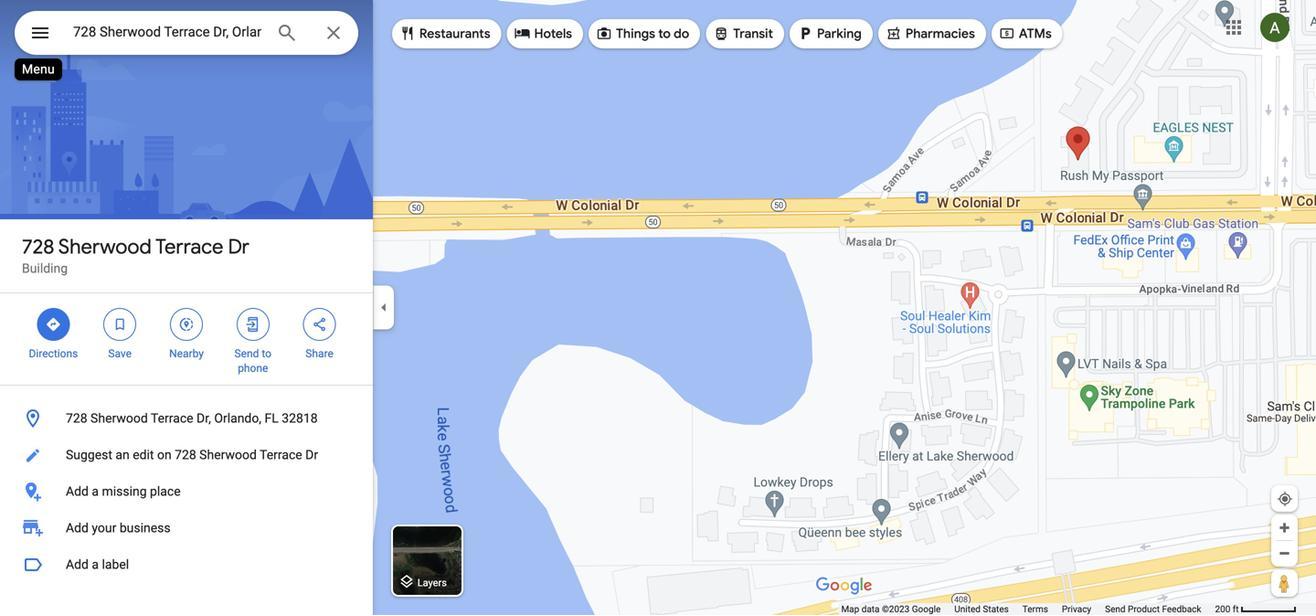 Task type: vqa. For each thing, say whether or not it's contained in the screenshot.


Task type: describe. For each thing, give the bounding box(es) containing it.
sherwood for dr
[[58, 234, 152, 260]]

product
[[1128, 604, 1160, 615]]


[[596, 23, 613, 43]]

send product feedback
[[1106, 604, 1202, 615]]

ft
[[1233, 604, 1239, 615]]

privacy button
[[1062, 603, 1092, 615]]

do
[[674, 26, 690, 42]]

 transit
[[713, 23, 774, 43]]

parking
[[817, 26, 862, 42]]

your
[[92, 521, 116, 536]]

google account: angela cha  
(angela.cha@adept.ai) image
[[1261, 13, 1290, 42]]

 button
[[15, 11, 66, 59]]

728 sherwood terrace dr, orlando, fl 32818
[[66, 411, 318, 426]]

suggest an edit on 728 sherwood terrace dr
[[66, 448, 318, 463]]

200 ft
[[1216, 604, 1239, 615]]

728 sherwood terrace dr building
[[22, 234, 249, 276]]

things
[[616, 26, 656, 42]]

transit
[[734, 26, 774, 42]]

directions
[[29, 347, 78, 360]]

728 sherwood terrace dr, orlando, fl 32818 button
[[0, 400, 373, 437]]

2 vertical spatial 728
[[175, 448, 196, 463]]

728 for dr
[[22, 234, 54, 260]]


[[29, 20, 51, 46]]

united states button
[[955, 603, 1009, 615]]

send for send product feedback
[[1106, 604, 1126, 615]]

dr inside "suggest an edit on 728 sherwood terrace dr" button
[[306, 448, 318, 463]]

zoom out image
[[1278, 547, 1292, 560]]

 things to do
[[596, 23, 690, 43]]


[[178, 315, 195, 335]]

map
[[842, 604, 860, 615]]

none field inside 728 sherwood terrace dr, orlando, fl 32818 field
[[73, 21, 261, 43]]

an
[[116, 448, 130, 463]]

place
[[150, 484, 181, 499]]

label
[[102, 557, 129, 572]]


[[245, 315, 261, 335]]

add your business
[[66, 521, 171, 536]]

united
[[955, 604, 981, 615]]


[[311, 315, 328, 335]]

feedback
[[1163, 604, 1202, 615]]

google
[[912, 604, 941, 615]]

phone
[[238, 362, 268, 375]]

building
[[22, 261, 68, 276]]

suggest an edit on 728 sherwood terrace dr button
[[0, 437, 373, 474]]

data
[[862, 604, 880, 615]]

send to phone
[[235, 347, 272, 375]]

layers
[[418, 577, 447, 589]]


[[886, 23, 902, 43]]

add a missing place
[[66, 484, 181, 499]]

add for add a missing place
[[66, 484, 89, 499]]

a for label
[[92, 557, 99, 572]]


[[797, 23, 814, 43]]

map data ©2023 google
[[842, 604, 941, 615]]

show street view coverage image
[[1272, 570, 1298, 597]]

footer inside google maps 'element'
[[842, 603, 1216, 615]]

restaurants
[[420, 26, 491, 42]]

to inside send to phone
[[262, 347, 272, 360]]

on
[[157, 448, 172, 463]]

a for missing
[[92, 484, 99, 499]]

terrace for dr
[[155, 234, 223, 260]]

google maps element
[[0, 0, 1317, 615]]



Task type: locate. For each thing, give the bounding box(es) containing it.
2 vertical spatial terrace
[[260, 448, 302, 463]]

sherwood inside 728 sherwood terrace dr building
[[58, 234, 152, 260]]

32818
[[282, 411, 318, 426]]

sherwood up the building
[[58, 234, 152, 260]]

privacy
[[1062, 604, 1092, 615]]

to left do
[[659, 26, 671, 42]]

0 vertical spatial send
[[235, 347, 259, 360]]

 pharmacies
[[886, 23, 976, 43]]

2 horizontal spatial 728
[[175, 448, 196, 463]]

0 horizontal spatial 728
[[22, 234, 54, 260]]

footer containing map data ©2023 google
[[842, 603, 1216, 615]]

atms
[[1019, 26, 1052, 42]]

dr down 32818
[[306, 448, 318, 463]]

1 horizontal spatial 728
[[66, 411, 87, 426]]

200 ft button
[[1216, 604, 1297, 615]]

missing
[[102, 484, 147, 499]]

1 vertical spatial 728
[[66, 411, 87, 426]]

actions for 728 sherwood terrace dr region
[[0, 294, 373, 385]]

a
[[92, 484, 99, 499], [92, 557, 99, 572]]

1 horizontal spatial dr
[[306, 448, 318, 463]]

1 vertical spatial to
[[262, 347, 272, 360]]

send for send to phone
[[235, 347, 259, 360]]

0 vertical spatial a
[[92, 484, 99, 499]]

hotels
[[535, 26, 572, 42]]

728 up suggest
[[66, 411, 87, 426]]

suggest
[[66, 448, 112, 463]]

728 for dr,
[[66, 411, 87, 426]]

footer
[[842, 603, 1216, 615]]

1 add from the top
[[66, 484, 89, 499]]

add for add your business
[[66, 521, 89, 536]]

show your location image
[[1277, 491, 1294, 507]]

add your business link
[[0, 510, 373, 547]]

0 vertical spatial to
[[659, 26, 671, 42]]

terrace
[[155, 234, 223, 260], [151, 411, 193, 426], [260, 448, 302, 463]]

to
[[659, 26, 671, 42], [262, 347, 272, 360]]

terrace left dr,
[[151, 411, 193, 426]]

None field
[[73, 21, 261, 43]]

0 horizontal spatial dr
[[228, 234, 249, 260]]

zoom in image
[[1278, 521, 1292, 535]]

business
[[120, 521, 171, 536]]

1 vertical spatial add
[[66, 521, 89, 536]]

terrace down fl
[[260, 448, 302, 463]]

add inside button
[[66, 484, 89, 499]]

0 vertical spatial 728
[[22, 234, 54, 260]]

add
[[66, 484, 89, 499], [66, 521, 89, 536], [66, 557, 89, 572]]

a left label
[[92, 557, 99, 572]]


[[999, 23, 1016, 43]]

nearby
[[169, 347, 204, 360]]

send up phone
[[235, 347, 259, 360]]


[[514, 23, 531, 43]]

to up phone
[[262, 347, 272, 360]]

728
[[22, 234, 54, 260], [66, 411, 87, 426], [175, 448, 196, 463]]

1 horizontal spatial send
[[1106, 604, 1126, 615]]

 search field
[[15, 11, 358, 59]]

0 horizontal spatial send
[[235, 347, 259, 360]]

dr,
[[197, 411, 211, 426]]

add a label
[[66, 557, 129, 572]]

200
[[1216, 604, 1231, 615]]

add a missing place button
[[0, 474, 373, 510]]

dr
[[228, 234, 249, 260], [306, 448, 318, 463]]

terrace up 
[[155, 234, 223, 260]]

©2023
[[882, 604, 910, 615]]

0 vertical spatial terrace
[[155, 234, 223, 260]]

1 vertical spatial dr
[[306, 448, 318, 463]]

sherwood for dr,
[[91, 411, 148, 426]]

to inside  things to do
[[659, 26, 671, 42]]

sherwood down orlando, on the bottom left of page
[[199, 448, 257, 463]]

 restaurants
[[400, 23, 491, 43]]

3 add from the top
[[66, 557, 89, 572]]

a inside button
[[92, 484, 99, 499]]

 hotels
[[514, 23, 572, 43]]

orlando,
[[214, 411, 262, 426]]

send
[[235, 347, 259, 360], [1106, 604, 1126, 615]]

2 add from the top
[[66, 521, 89, 536]]

send inside button
[[1106, 604, 1126, 615]]

a left missing on the left of page
[[92, 484, 99, 499]]

728 sherwood terrace dr main content
[[0, 0, 373, 615]]

fl
[[265, 411, 279, 426]]

share
[[306, 347, 334, 360]]

states
[[983, 604, 1009, 615]]

1 vertical spatial a
[[92, 557, 99, 572]]

send product feedback button
[[1106, 603, 1202, 615]]

united states
[[955, 604, 1009, 615]]


[[112, 315, 128, 335]]

sherwood inside the '728 sherwood terrace dr, orlando, fl 32818' button
[[91, 411, 148, 426]]

terms
[[1023, 604, 1049, 615]]

0 vertical spatial sherwood
[[58, 234, 152, 260]]

collapse side panel image
[[374, 298, 394, 318]]

a inside 'button'
[[92, 557, 99, 572]]

add a label button
[[0, 547, 373, 583]]

add for add a label
[[66, 557, 89, 572]]

terms button
[[1023, 603, 1049, 615]]

 atms
[[999, 23, 1052, 43]]

add inside 'button'
[[66, 557, 89, 572]]

0 horizontal spatial to
[[262, 347, 272, 360]]

 parking
[[797, 23, 862, 43]]

728 Sherwood Terrace Dr, Orlando, FL 32818 field
[[15, 11, 358, 55]]

0 vertical spatial add
[[66, 484, 89, 499]]


[[400, 23, 416, 43]]

dr inside 728 sherwood terrace dr building
[[228, 234, 249, 260]]

terrace for dr,
[[151, 411, 193, 426]]

0 vertical spatial dr
[[228, 234, 249, 260]]

terrace inside 728 sherwood terrace dr building
[[155, 234, 223, 260]]

1 horizontal spatial to
[[659, 26, 671, 42]]

2 vertical spatial sherwood
[[199, 448, 257, 463]]

dr up 
[[228, 234, 249, 260]]

1 vertical spatial send
[[1106, 604, 1126, 615]]

1 vertical spatial terrace
[[151, 411, 193, 426]]

add left label
[[66, 557, 89, 572]]

save
[[108, 347, 132, 360]]

sherwood up an
[[91, 411, 148, 426]]


[[45, 315, 62, 335]]

edit
[[133, 448, 154, 463]]

pharmacies
[[906, 26, 976, 42]]

728 right on
[[175, 448, 196, 463]]

728 up the building
[[22, 234, 54, 260]]

1 a from the top
[[92, 484, 99, 499]]

add left the your
[[66, 521, 89, 536]]


[[713, 23, 730, 43]]

2 vertical spatial add
[[66, 557, 89, 572]]

sherwood
[[58, 234, 152, 260], [91, 411, 148, 426], [199, 448, 257, 463]]

add down suggest
[[66, 484, 89, 499]]

1 vertical spatial sherwood
[[91, 411, 148, 426]]

sherwood inside "suggest an edit on 728 sherwood terrace dr" button
[[199, 448, 257, 463]]

send inside send to phone
[[235, 347, 259, 360]]

728 inside 728 sherwood terrace dr building
[[22, 234, 54, 260]]

send left product
[[1106, 604, 1126, 615]]

2 a from the top
[[92, 557, 99, 572]]



